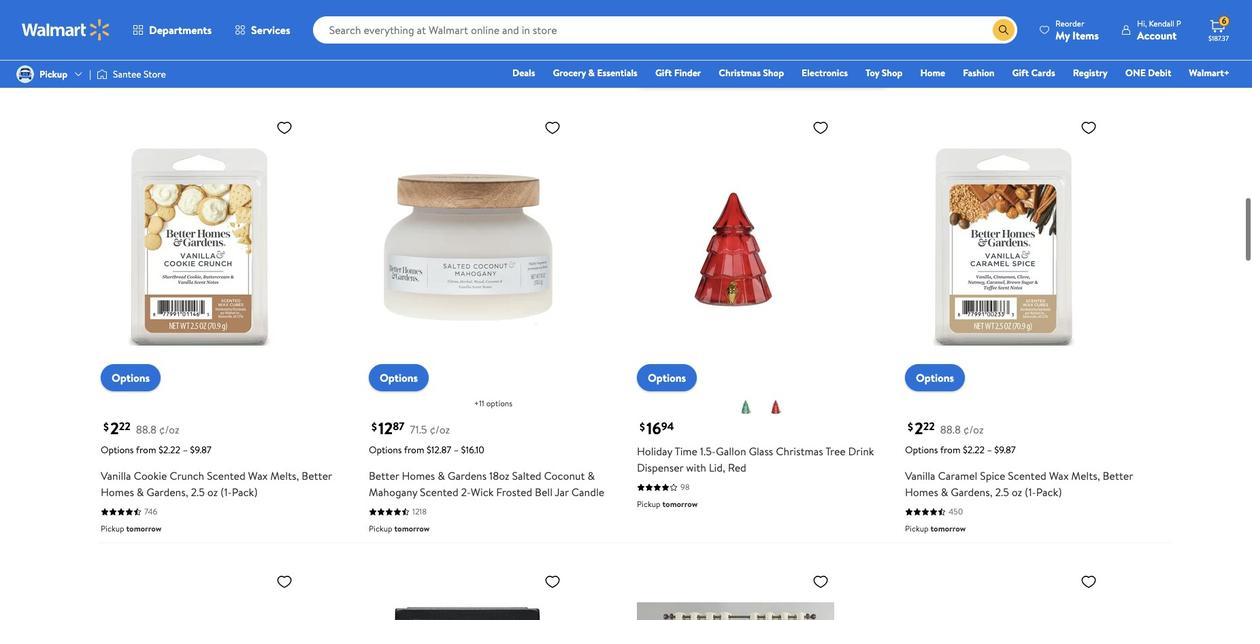Task type: describe. For each thing, give the bounding box(es) containing it.
items
[[1073, 28, 1099, 43]]

lid,
[[709, 460, 725, 475]]

|
[[89, 67, 91, 81]]

add to favorites list, holiday time 1.5-gallon glass christmas tree drink dispenser with lid, red image
[[813, 119, 829, 136]]

6
[[1222, 15, 1227, 27]]

pickup tomorrow for vanilla caramel spice scented wax melts, better homes & gardens, 2.5 oz (1-pack)
[[905, 523, 966, 534]]

1.5-
[[700, 444, 716, 459]]

fir
[[275, 0, 287, 12]]

$ 12 87 71.5 ¢/oz options from $12.87 – $16.10
[[369, 417, 485, 457]]

450
[[949, 506, 963, 517]]

gift finder
[[655, 66, 701, 80]]

$2.22 for caramel
[[963, 443, 985, 457]]

one debit link
[[1120, 65, 1178, 80]]

$ for vanilla cookie crunch scented wax melts, better homes & gardens, 2.5 oz (1-pack)
[[103, 420, 109, 435]]

add to favorites list, better homes & gardens woven textured grommet blackout curtain panel, ivory, 50" x 63" image
[[813, 573, 829, 590]]

94
[[661, 419, 674, 434]]

2- for frosted
[[461, 485, 471, 500]]

– for crunch
[[183, 443, 188, 457]]

746
[[144, 506, 157, 517]]

homes inside better homes & gardens 18oz salted coconut & mahogany scented 2-wick frosted bell jar candle
[[402, 468, 435, 483]]

$10.
[[849, 0, 866, 15]]

bell
[[535, 485, 553, 500]]

free
[[369, 35, 385, 46]]

grocery & essentials link
[[547, 65, 644, 80]]

santee store
[[113, 67, 166, 81]]

toy shop
[[866, 66, 903, 80]]

gift cards
[[1013, 66, 1056, 80]]

homes inside "vanilla cookie crunch scented wax melts, better homes & gardens, 2.5 oz (1-pack)"
[[101, 485, 134, 500]]

registry link
[[1067, 65, 1114, 80]]

fashion link
[[957, 65, 1001, 80]]

options link for vanilla caramel spice scented wax melts, better homes & gardens, 2.5 oz (1-pack)
[[905, 364, 965, 392]]

oz for crunch
[[207, 485, 218, 500]]

p
[[1177, 17, 1182, 29]]

updates
[[713, 0, 750, 15]]

add to favorites list, better homes & gardens heavyweight recycled polyester velvet plush throw, neutral plaid, 50" x 72" image
[[1081, 573, 1097, 590]]

oz for spice
[[1012, 485, 1022, 500]]

$9.87 for spice
[[995, 443, 1016, 457]]

from for vanilla caramel spice scented wax melts, better homes & gardens, 2.5 oz (1-pack)
[[940, 443, 961, 457]]

(1- for spice
[[1025, 485, 1036, 500]]

Search search field
[[313, 16, 1018, 44]]

vanilla caramel spice scented wax melts, better homes & gardens, 2.5 oz (1-pack)
[[905, 468, 1133, 500]]

¢/oz for cookie
[[159, 422, 179, 437]]

deals
[[513, 66, 535, 80]]

add serene updates & soft touches from $10.
[[657, 0, 866, 15]]

$ inside $ 16 94
[[640, 420, 645, 435]]

pack) for spice
[[1036, 485, 1062, 500]]

registry
[[1073, 66, 1108, 80]]

arrives
[[135, 52, 158, 63]]

gift for gift cards
[[1013, 66, 1029, 80]]

12 inside $ 12 87 71.5 ¢/oz options from $12.87 – $16.10
[[378, 417, 393, 440]]

$ 2 22 88.8 ¢/oz options from $2.22 – $9.87 for cookie
[[101, 417, 211, 457]]

store
[[144, 67, 166, 81]]

kendall
[[1149, 17, 1175, 29]]

from for better homes & gardens 18oz salted coconut & mahogany scented 2-wick frosted bell jar candle
[[404, 443, 424, 457]]

– for &
[[454, 443, 459, 457]]

gift cards link
[[1006, 65, 1062, 80]]

better inside vanilla caramel spice scented wax melts, better homes & gardens, 2.5 oz (1-pack)
[[1103, 468, 1133, 483]]

walmart+ link
[[1183, 65, 1236, 80]]

pine
[[300, 0, 320, 12]]

scented inside vanilla caramel spice scented wax melts, better homes & gardens, 2.5 oz (1-pack)
[[1008, 468, 1047, 483]]

time
[[675, 444, 698, 459]]

98
[[681, 481, 690, 493]]

$2.22 for cookie
[[159, 443, 180, 457]]

holiday time 1.5-gallon glass christmas tree drink dispenser with lid, red
[[637, 444, 874, 475]]

gift finder link
[[649, 65, 707, 80]]

toy shop link
[[860, 65, 909, 80]]

scented inside better homes & gardens 18oz salted coconut & mahogany scented 2-wick frosted bell jar candle
[[420, 485, 459, 500]]

12oz
[[221, 0, 241, 12]]

walmart+
[[1189, 66, 1230, 80]]

22 for caramel
[[923, 419, 935, 434]]

& inside vanilla caramel spice scented wax melts, better homes & gardens, 2.5 oz (1-pack)
[[941, 485, 948, 500]]

home link
[[914, 65, 952, 80]]

home
[[921, 66, 946, 80]]

add
[[657, 0, 676, 15]]

essentials
[[597, 66, 638, 80]]

homes inside vanilla caramel spice scented wax melts, better homes & gardens, 2.5 oz (1-pack)
[[905, 485, 939, 500]]

– for spice
[[987, 443, 992, 457]]

printed
[[177, 14, 212, 29]]

days
[[175, 52, 191, 63]]

holiday
[[637, 444, 673, 459]]

salted
[[512, 468, 542, 483]]

& inside "link"
[[588, 66, 595, 80]]

pack) for crunch
[[232, 485, 258, 500]]

in
[[160, 52, 167, 63]]

pickup tomorrow for better homes & gardens 18oz salted coconut & mahogany scented 2-wick frosted bell jar candle
[[369, 523, 430, 534]]

2.5 for spice
[[995, 485, 1009, 500]]

account
[[1137, 28, 1177, 43]]

tomorrow down 678
[[412, 35, 447, 46]]

shipping,
[[101, 52, 133, 63]]

options
[[486, 398, 513, 409]]

better homes & gardens 18oz salted coconut & mahogany scented 2-wick frosted bell jar candle
[[369, 468, 605, 500]]

better inside "vanilla cookie crunch scented wax melts, better homes & gardens, 2.5 oz (1-pack)"
[[302, 468, 332, 483]]

tree
[[826, 444, 846, 459]]

16
[[647, 417, 661, 440]]

dispenser
[[637, 460, 684, 475]]

pickup tomorrow down 98
[[637, 498, 698, 510]]

fashion
[[963, 66, 995, 80]]

touches
[[783, 0, 821, 15]]

shop for toy shop
[[882, 66, 903, 80]]

$187.37
[[1209, 33, 1229, 43]]

wax for crunch
[[248, 468, 268, 483]]

coconut
[[544, 468, 585, 483]]

scented inside better homes & gardens 12oz noble fir & pine scented 2-wick printed jar candle
[[101, 14, 139, 29]]

grocery
[[553, 66, 586, 80]]

better homes & gardens 18oz salted coconut & mahogany scented 2-wick frosted bell jar candle image
[[369, 114, 566, 381]]

melts, for vanilla cookie crunch scented wax melts, better homes & gardens, 2.5 oz (1-pack)
[[270, 468, 299, 483]]

departments
[[149, 22, 212, 37]]

from for vanilla cookie crunch scented wax melts, better homes & gardens, 2.5 oz (1-pack)
[[136, 443, 156, 457]]

& left soft
[[752, 0, 760, 15]]

cards
[[1031, 66, 1056, 80]]

frosted
[[496, 485, 532, 500]]

finder
[[674, 66, 701, 80]]

+11 options
[[474, 398, 513, 409]]

christmas inside holiday time 1.5-gallon glass christmas tree drink dispenser with lid, red
[[776, 444, 823, 459]]

Walmart Site-Wide search field
[[313, 16, 1018, 44]]

one debit
[[1126, 66, 1172, 80]]

electronics link
[[796, 65, 854, 80]]

add to favorites list, vanilla caramel spice scented wax melts, better homes & gardens, 2.5 oz (1-pack) image
[[1081, 119, 1097, 136]]

options inside $ 12 87 71.5 ¢/oz options from $12.87 – $16.10
[[369, 443, 402, 457]]

toy
[[866, 66, 880, 80]]

1218
[[412, 506, 427, 517]]

88.8 for caramel
[[941, 422, 961, 437]]



Task type: vqa. For each thing, say whether or not it's contained in the screenshot.
"Registry" link
yes



Task type: locate. For each thing, give the bounding box(es) containing it.
$ inside $ 12 87 71.5 ¢/oz options from $12.87 – $16.10
[[372, 420, 377, 435]]

vanilla inside vanilla caramel spice scented wax melts, better homes & gardens, 2.5 oz (1-pack)
[[905, 468, 936, 483]]

scented inside "vanilla cookie crunch scented wax melts, better homes & gardens, 2.5 oz (1-pack)"
[[207, 468, 245, 483]]

add to favorites list, better homes & gardens full size wax warmer, flickering fireplace image
[[545, 573, 561, 590]]

1 horizontal spatial gardens,
[[951, 485, 993, 500]]

gardens, down caramel
[[951, 485, 993, 500]]

22
[[119, 419, 131, 434], [923, 419, 935, 434]]

2 options link from the left
[[369, 364, 429, 392]]

holiday time 1.5-gallon glass christmas tree drink dispenser with lid, red image
[[637, 114, 834, 381]]

1 $ 2 22 88.8 ¢/oz options from $2.22 – $9.87 from the left
[[101, 417, 211, 457]]

christmas right finder
[[719, 66, 761, 80]]

gardens inside better homes & gardens 18oz salted coconut & mahogany scented 2-wick frosted bell jar candle
[[448, 468, 487, 483]]

tomorrow down 450
[[931, 523, 966, 534]]

1 horizontal spatial $2.22
[[963, 443, 985, 457]]

vanilla left cookie
[[101, 468, 131, 483]]

1 horizontal spatial christmas
[[776, 444, 823, 459]]

departments button
[[121, 14, 223, 46]]

tomorrow down 746
[[126, 523, 161, 534]]

2 88.8 from the left
[[941, 422, 961, 437]]

better homes & gardens 12oz noble fir & pine scented 2-wick printed jar candle
[[101, 0, 320, 29]]

wick inside better homes & gardens 18oz salted coconut & mahogany scented 2-wick frosted bell jar candle
[[471, 485, 494, 500]]

wax
[[248, 468, 268, 483], [1049, 468, 1069, 483]]

1 horizontal spatial gift
[[1013, 66, 1029, 80]]

melts, for vanilla caramel spice scented wax melts, better homes & gardens, 2.5 oz (1-pack)
[[1072, 468, 1100, 483]]

2 2.5 from the left
[[995, 485, 1009, 500]]

wax inside "vanilla cookie crunch scented wax melts, better homes & gardens, 2.5 oz (1-pack)"
[[248, 468, 268, 483]]

green image
[[738, 399, 754, 415]]

22 for cookie
[[119, 419, 131, 434]]

0 vertical spatial 12
[[144, 35, 151, 46]]

1 horizontal spatial 2
[[169, 52, 173, 63]]

holiday time green mule mug, 20oz image
[[101, 568, 298, 620]]

wick down the 18oz
[[471, 485, 494, 500]]

(1- inside "vanilla cookie crunch scented wax melts, better homes & gardens, 2.5 oz (1-pack)"
[[221, 485, 232, 500]]

0 horizontal spatial shop
[[763, 66, 784, 80]]

1 22 from the left
[[119, 419, 131, 434]]

1 horizontal spatial 12
[[378, 417, 393, 440]]

1 vertical spatial wick
[[471, 485, 494, 500]]

18oz
[[489, 468, 510, 483]]

12 up arrives
[[144, 35, 151, 46]]

1 (1- from the left
[[221, 485, 232, 500]]

from up cookie
[[136, 443, 156, 457]]

debit
[[1148, 66, 1172, 80]]

1 horizontal spatial shop
[[882, 66, 903, 80]]

0 horizontal spatial $9.87
[[190, 443, 211, 457]]

wick inside better homes & gardens 12oz noble fir & pine scented 2-wick printed jar candle
[[152, 14, 174, 29]]

candle down coconut
[[572, 485, 605, 500]]

gardens, inside vanilla caramel spice scented wax melts, better homes & gardens, 2.5 oz (1-pack)
[[951, 485, 993, 500]]

0 horizontal spatial 2.5
[[191, 485, 205, 500]]

– up crunch
[[183, 443, 188, 457]]

(1- inside vanilla caramel spice scented wax melts, better homes & gardens, 2.5 oz (1-pack)
[[1025, 485, 1036, 500]]

3 ¢/oz from the left
[[964, 422, 984, 437]]

2- inside better homes & gardens 18oz salted coconut & mahogany scented 2-wick frosted bell jar candle
[[461, 485, 471, 500]]

2 melts, from the left
[[1072, 468, 1100, 483]]

1 melts, from the left
[[270, 468, 299, 483]]

tomorrow down 75
[[931, 35, 966, 46]]

& right coconut
[[588, 468, 595, 483]]

gardens down $16.10
[[448, 468, 487, 483]]

0 horizontal spatial gardens
[[179, 0, 219, 12]]

vanilla
[[101, 468, 131, 483], [905, 468, 936, 483]]

75
[[949, 18, 957, 29]]

tomorrow
[[412, 35, 447, 46], [931, 35, 966, 46], [663, 498, 698, 510], [126, 523, 161, 534], [394, 523, 430, 534], [931, 523, 966, 534]]

jar
[[214, 14, 228, 29], [555, 485, 569, 500]]

1 vertical spatial jar
[[555, 485, 569, 500]]

gardens for 18oz
[[448, 468, 487, 483]]

one
[[1126, 66, 1146, 80]]

hi,
[[1137, 17, 1147, 29]]

from
[[823, 0, 846, 15], [136, 443, 156, 457], [404, 443, 424, 457], [940, 443, 961, 457]]

1 horizontal spatial ¢/oz
[[430, 422, 450, 437]]

better homes & gardens heavyweight recycled polyester velvet plush throw, neutral plaid, 50" x 72" image
[[905, 568, 1103, 620]]

2 $ from the left
[[372, 420, 377, 435]]

0 horizontal spatial 2
[[110, 417, 119, 440]]

1 horizontal spatial 2-
[[461, 485, 471, 500]]

vanilla inside "vanilla cookie crunch scented wax melts, better homes & gardens, 2.5 oz (1-pack)"
[[101, 468, 131, 483]]

0 horizontal spatial 22
[[119, 419, 131, 434]]

1 horizontal spatial gardens
[[448, 468, 487, 483]]

(1-
[[221, 485, 232, 500], [1025, 485, 1036, 500]]

1 horizontal spatial vanilla
[[905, 468, 936, 483]]

caramel
[[938, 468, 978, 483]]

homes up "departments" popup button
[[134, 0, 167, 12]]

melts,
[[270, 468, 299, 483], [1072, 468, 1100, 483]]

reorder
[[1056, 17, 1085, 29]]

gardens
[[179, 0, 219, 12], [448, 468, 487, 483]]

noble
[[244, 0, 272, 12]]

0 horizontal spatial –
[[183, 443, 188, 457]]

homes down cookie
[[101, 485, 134, 500]]

$ 16 94
[[640, 417, 674, 440]]

candle inside better homes & gardens 12oz noble fir & pine scented 2-wick printed jar candle
[[231, 14, 264, 29]]

88.8 up caramel
[[941, 422, 961, 437]]

& right "fir"
[[290, 0, 297, 12]]

gardens up printed
[[179, 0, 219, 12]]

0 horizontal spatial $2.22
[[159, 443, 180, 457]]

$ 2 22 88.8 ¢/oz options from $2.22 – $9.87 for caramel
[[905, 417, 1016, 457]]

hi, kendall p account
[[1137, 17, 1182, 43]]

2 $9.87 from the left
[[995, 443, 1016, 457]]

scented up shipping,
[[101, 14, 139, 29]]

1 oz from the left
[[207, 485, 218, 500]]

from left $10. at the right top of the page
[[823, 0, 846, 15]]

12 left "71.5"
[[378, 417, 393, 440]]

pack) inside vanilla caramel spice scented wax melts, better homes & gardens, 2.5 oz (1-pack)
[[1036, 485, 1062, 500]]

wick for frosted
[[471, 485, 494, 500]]

shop for christmas shop
[[763, 66, 784, 80]]

red image
[[768, 399, 784, 415]]

2-
[[142, 14, 152, 29], [461, 485, 471, 500]]

 image
[[97, 67, 108, 81]]

0 horizontal spatial gift
[[655, 66, 672, 80]]

0 horizontal spatial oz
[[207, 485, 218, 500]]

1 88.8 from the left
[[136, 422, 157, 437]]

0 vertical spatial wick
[[152, 14, 174, 29]]

from inside $ 12 87 71.5 ¢/oz options from $12.87 – $16.10
[[404, 443, 424, 457]]

2.5
[[191, 485, 205, 500], [995, 485, 1009, 500]]

2 $ 2 22 88.8 ¢/oz options from $2.22 – $9.87 from the left
[[905, 417, 1016, 457]]

2 gardens, from the left
[[951, 485, 993, 500]]

1 horizontal spatial wax
[[1049, 468, 1069, 483]]

1 vanilla from the left
[[101, 468, 131, 483]]

shop left "electronics" link
[[763, 66, 784, 80]]

¢/oz for caramel
[[964, 422, 984, 437]]

2 (1- from the left
[[1025, 485, 1036, 500]]

1 horizontal spatial melts,
[[1072, 468, 1100, 483]]

wax for spice
[[1049, 468, 1069, 483]]

1 horizontal spatial oz
[[1012, 485, 1022, 500]]

1 horizontal spatial –
[[454, 443, 459, 457]]

gift left finder
[[655, 66, 672, 80]]

$ for better homes & gardens 18oz salted coconut & mahogany scented 2-wick frosted bell jar candle
[[372, 420, 377, 435]]

2.5 for crunch
[[191, 485, 205, 500]]

1 horizontal spatial wick
[[471, 485, 494, 500]]

oz inside vanilla caramel spice scented wax melts, better homes & gardens, 2.5 oz (1-pack)
[[1012, 485, 1022, 500]]

2- inside better homes & gardens 12oz noble fir & pine scented 2-wick printed jar candle
[[142, 14, 152, 29]]

0 horizontal spatial christmas
[[719, 66, 761, 80]]

1 options link from the left
[[101, 364, 161, 392]]

gallon
[[716, 444, 746, 459]]

gardens, for cookie
[[146, 485, 188, 500]]

$9.87 up crunch
[[190, 443, 211, 457]]

0 horizontal spatial $ 2 22 88.8 ¢/oz options from $2.22 – $9.87
[[101, 417, 211, 457]]

1 horizontal spatial candle
[[572, 485, 605, 500]]

0 vertical spatial jar
[[214, 14, 228, 29]]

¢/oz up caramel
[[964, 422, 984, 437]]

options link for vanilla cookie crunch scented wax melts, better homes & gardens, 2.5 oz (1-pack)
[[101, 364, 161, 392]]

3 options link from the left
[[637, 364, 697, 392]]

deals link
[[506, 65, 541, 80]]

¢/oz up $12.87 on the left bottom
[[430, 422, 450, 437]]

0 horizontal spatial jar
[[214, 14, 228, 29]]

2 horizontal spatial 2
[[915, 417, 923, 440]]

$2.22 up crunch
[[159, 443, 180, 457]]

wick
[[152, 14, 174, 29], [471, 485, 494, 500]]

pickup tomorrow for vanilla cookie crunch scented wax melts, better homes & gardens, 2.5 oz (1-pack)
[[101, 523, 161, 534]]

reorder my items
[[1056, 17, 1099, 43]]

2 for vanilla caramel spice scented wax melts, better homes & gardens, 2.5 oz (1-pack)
[[915, 417, 923, 440]]

christmas shop
[[719, 66, 784, 80]]

2 horizontal spatial –
[[987, 443, 992, 457]]

crunch
[[170, 468, 204, 483]]

0 horizontal spatial vanilla
[[101, 468, 131, 483]]

0 horizontal spatial (1-
[[221, 485, 232, 500]]

gift left cards
[[1013, 66, 1029, 80]]

2 oz from the left
[[1012, 485, 1022, 500]]

melts, inside "vanilla cookie crunch scented wax melts, better homes & gardens, 2.5 oz (1-pack)"
[[270, 468, 299, 483]]

from up caramel
[[940, 443, 961, 457]]

jar inside better homes & gardens 12oz noble fir & pine scented 2-wick printed jar candle
[[214, 14, 228, 29]]

1 horizontal spatial jar
[[555, 485, 569, 500]]

gardens, inside "vanilla cookie crunch scented wax melts, better homes & gardens, 2.5 oz (1-pack)"
[[146, 485, 188, 500]]

1 horizontal spatial 2.5
[[995, 485, 1009, 500]]

with
[[686, 460, 706, 475]]

1 horizontal spatial $ 2 22 88.8 ¢/oz options from $2.22 – $9.87
[[905, 417, 1016, 457]]

tomorrow down 98
[[663, 498, 698, 510]]

better homes & gardens full size wax warmer, flickering fireplace image
[[369, 568, 566, 620]]

0 horizontal spatial wick
[[152, 14, 174, 29]]

oz inside "vanilla cookie crunch scented wax melts, better homes & gardens, 2.5 oz (1-pack)"
[[207, 485, 218, 500]]

gardens inside better homes & gardens 12oz noble fir & pine scented 2-wick printed jar candle
[[179, 0, 219, 12]]

1 horizontal spatial (1-
[[1025, 485, 1036, 500]]

drink
[[849, 444, 874, 459]]

2 wax from the left
[[1049, 468, 1069, 483]]

2.5 down crunch
[[191, 485, 205, 500]]

homes up mahogany
[[402, 468, 435, 483]]

71.5
[[410, 422, 427, 437]]

(1- for crunch
[[221, 485, 232, 500]]

1 pack) from the left
[[232, 485, 258, 500]]

0 horizontal spatial gardens,
[[146, 485, 188, 500]]

gardens, down cookie
[[146, 485, 188, 500]]

gardens, for caramel
[[951, 485, 993, 500]]

pickup tomorrow down 450
[[905, 523, 966, 534]]

christmas shop link
[[713, 65, 790, 80]]

$ for vanilla caramel spice scented wax melts, better homes & gardens, 2.5 oz (1-pack)
[[908, 420, 913, 435]]

$ 2 22 88.8 ¢/oz options from $2.22 – $9.87 up cookie
[[101, 417, 211, 457]]

walmart image
[[22, 19, 110, 41]]

pickup
[[387, 35, 410, 46]]

0 vertical spatial christmas
[[719, 66, 761, 80]]

vanilla left caramel
[[905, 468, 936, 483]]

scented right crunch
[[207, 468, 245, 483]]

& down caramel
[[941, 485, 948, 500]]

1 vertical spatial gardens
[[448, 468, 487, 483]]

1 $9.87 from the left
[[190, 443, 211, 457]]

better
[[101, 0, 131, 12], [302, 468, 332, 483], [369, 468, 399, 483], [1103, 468, 1133, 483]]

2 gift from the left
[[1013, 66, 1029, 80]]

1 horizontal spatial pack)
[[1036, 485, 1062, 500]]

2- down $16.10
[[461, 485, 471, 500]]

wax inside vanilla caramel spice scented wax melts, better homes & gardens, 2.5 oz (1-pack)
[[1049, 468, 1069, 483]]

spice
[[980, 468, 1006, 483]]

4 $ from the left
[[908, 420, 913, 435]]

vanilla cookie crunch scented wax melts, better homes & gardens, 2.5 oz (1-pack)
[[101, 468, 332, 500]]

better inside better homes & gardens 18oz salted coconut & mahogany scented 2-wick frosted bell jar candle
[[369, 468, 399, 483]]

gardens for 12oz
[[179, 0, 219, 12]]

pickup tomorrow down 1218
[[369, 523, 430, 534]]

 image
[[16, 65, 34, 83]]

1 shop from the left
[[763, 66, 784, 80]]

my
[[1056, 28, 1070, 43]]

electronics
[[802, 66, 848, 80]]

vanilla for vanilla caramel spice scented wax melts, better homes & gardens, 2.5 oz (1-pack)
[[905, 468, 936, 483]]

scented right the spice
[[1008, 468, 1047, 483]]

678
[[412, 18, 425, 29]]

vanilla for vanilla cookie crunch scented wax melts, better homes & gardens, 2.5 oz (1-pack)
[[101, 468, 131, 483]]

88.8 for cookie
[[136, 422, 157, 437]]

88.8 up cookie
[[136, 422, 157, 437]]

1 vertical spatial 12
[[378, 417, 393, 440]]

0 horizontal spatial candle
[[231, 14, 264, 29]]

jar down 12oz
[[214, 14, 228, 29]]

homes inside better homes & gardens 12oz noble fir & pine scented 2-wick printed jar candle
[[134, 0, 167, 12]]

$ 2 22 88.8 ¢/oz options from $2.22 – $9.87 up caramel
[[905, 417, 1016, 457]]

add to favorites list, holiday time green mule mug, 20oz image
[[276, 573, 293, 590]]

services
[[251, 22, 290, 37]]

candle down noble
[[231, 14, 264, 29]]

free pickup tomorrow
[[369, 35, 447, 46]]

vanilla caramel spice scented wax melts, better homes & gardens, 2.5 oz (1-pack) image
[[905, 114, 1103, 381]]

2- up arrives
[[142, 14, 152, 29]]

1 $2.22 from the left
[[159, 443, 180, 457]]

pack)
[[232, 485, 258, 500], [1036, 485, 1062, 500]]

– inside $ 12 87 71.5 ¢/oz options from $12.87 – $16.10
[[454, 443, 459, 457]]

¢/oz inside $ 12 87 71.5 ¢/oz options from $12.87 – $16.10
[[430, 422, 450, 437]]

¢/oz
[[159, 422, 179, 437], [430, 422, 450, 437], [964, 422, 984, 437]]

– left $16.10
[[454, 443, 459, 457]]

better homes & gardens woven textured grommet blackout curtain panel, ivory, 50" x 63" image
[[637, 568, 834, 620]]

& right grocery
[[588, 66, 595, 80]]

from down "71.5"
[[404, 443, 424, 457]]

0 horizontal spatial 12
[[144, 35, 151, 46]]

soft
[[762, 0, 781, 15]]

better inside better homes & gardens 12oz noble fir & pine scented 2-wick printed jar candle
[[101, 0, 131, 12]]

scented
[[101, 14, 139, 29], [207, 468, 245, 483], [1008, 468, 1047, 483], [420, 485, 459, 500]]

4 options link from the left
[[905, 364, 965, 392]]

¢/oz up crunch
[[159, 422, 179, 437]]

$9.87 up the spice
[[995, 443, 1016, 457]]

options link for better homes & gardens 18oz salted coconut & mahogany scented 2-wick frosted bell jar candle
[[369, 364, 429, 392]]

jar inside better homes & gardens 18oz salted coconut & mahogany scented 2-wick frosted bell jar candle
[[555, 485, 569, 500]]

1 wax from the left
[[248, 468, 268, 483]]

$2.22 up caramel
[[963, 443, 985, 457]]

gift inside "link"
[[1013, 66, 1029, 80]]

1 $ from the left
[[103, 420, 109, 435]]

1 horizontal spatial 22
[[923, 419, 935, 434]]

+11
[[474, 398, 484, 409]]

gift for gift finder
[[655, 66, 672, 80]]

6 $187.37
[[1209, 15, 1229, 43]]

0 horizontal spatial wax
[[248, 468, 268, 483]]

red
[[728, 460, 747, 475]]

2 ¢/oz from the left
[[430, 422, 450, 437]]

serene
[[679, 0, 710, 15]]

1 vertical spatial 2-
[[461, 485, 471, 500]]

2 vanilla from the left
[[905, 468, 936, 483]]

christmas left tree
[[776, 444, 823, 459]]

& down $12.87 on the left bottom
[[438, 468, 445, 483]]

vanilla cookie crunch scented wax melts, better homes & gardens, 2.5 oz (1-pack) image
[[101, 114, 298, 381]]

3 $ from the left
[[640, 420, 645, 435]]

1 horizontal spatial 88.8
[[941, 422, 961, 437]]

2 horizontal spatial ¢/oz
[[964, 422, 984, 437]]

1 vertical spatial christmas
[[776, 444, 823, 459]]

88.8
[[136, 422, 157, 437], [941, 422, 961, 437]]

search icon image
[[999, 25, 1009, 35]]

homes down caramel
[[905, 485, 939, 500]]

0 vertical spatial gardens
[[179, 0, 219, 12]]

2 $2.22 from the left
[[963, 443, 985, 457]]

services button
[[223, 14, 302, 46]]

2 – from the left
[[454, 443, 459, 457]]

wick left printed
[[152, 14, 174, 29]]

1 vertical spatial candle
[[572, 485, 605, 500]]

2 pack) from the left
[[1036, 485, 1062, 500]]

shipping, arrives in 2 days
[[101, 52, 191, 63]]

melts, inside vanilla caramel spice scented wax melts, better homes & gardens, 2.5 oz (1-pack)
[[1072, 468, 1100, 483]]

2- for printed
[[142, 14, 152, 29]]

1 ¢/oz from the left
[[159, 422, 179, 437]]

0 horizontal spatial 2-
[[142, 14, 152, 29]]

– up the spice
[[987, 443, 992, 457]]

2.5 inside vanilla caramel spice scented wax melts, better homes & gardens, 2.5 oz (1-pack)
[[995, 485, 1009, 500]]

1 2.5 from the left
[[191, 485, 205, 500]]

add to favorites list, better homes & gardens 18oz salted coconut & mahogany scented 2-wick frosted bell jar candle image
[[545, 119, 561, 136]]

3 – from the left
[[987, 443, 992, 457]]

& inside "vanilla cookie crunch scented wax melts, better homes & gardens, 2.5 oz (1-pack)"
[[137, 485, 144, 500]]

candle inside better homes & gardens 18oz salted coconut & mahogany scented 2-wick frosted bell jar candle
[[572, 485, 605, 500]]

add to favorites list, vanilla cookie crunch scented wax melts, better homes & gardens, 2.5 oz (1-pack) image
[[276, 119, 293, 136]]

& up "departments" popup button
[[170, 0, 177, 12]]

gardens,
[[146, 485, 188, 500], [951, 485, 993, 500]]

0 vertical spatial 2-
[[142, 14, 152, 29]]

1 horizontal spatial $9.87
[[995, 443, 1016, 457]]

christmas
[[719, 66, 761, 80], [776, 444, 823, 459]]

jar down coconut
[[555, 485, 569, 500]]

&
[[170, 0, 177, 12], [290, 0, 297, 12], [752, 0, 760, 15], [588, 66, 595, 80], [438, 468, 445, 483], [588, 468, 595, 483], [137, 485, 144, 500], [941, 485, 948, 500]]

$9.87 for crunch
[[190, 443, 211, 457]]

2 for vanilla cookie crunch scented wax melts, better homes & gardens, 2.5 oz (1-pack)
[[110, 417, 119, 440]]

cookie
[[134, 468, 167, 483]]

mahogany
[[369, 485, 417, 500]]

options
[[112, 370, 150, 385], [380, 370, 418, 385], [648, 370, 686, 385], [916, 370, 954, 385], [101, 443, 134, 457], [369, 443, 402, 457], [905, 443, 938, 457]]

pickup tomorrow down 75
[[905, 35, 966, 46]]

wick for printed
[[152, 14, 174, 29]]

0 horizontal spatial 88.8
[[136, 422, 157, 437]]

$16.10
[[461, 443, 485, 457]]

¢/oz for homes
[[430, 422, 450, 437]]

2 shop from the left
[[882, 66, 903, 80]]

0 horizontal spatial pack)
[[232, 485, 258, 500]]

shop right toy
[[882, 66, 903, 80]]

1 – from the left
[[183, 443, 188, 457]]

& down cookie
[[137, 485, 144, 500]]

0 horizontal spatial ¢/oz
[[159, 422, 179, 437]]

pickup tomorrow down 746
[[101, 523, 161, 534]]

santee
[[113, 67, 141, 81]]

options link
[[101, 364, 161, 392], [369, 364, 429, 392], [637, 364, 697, 392], [905, 364, 965, 392]]

2 22 from the left
[[923, 419, 935, 434]]

0 horizontal spatial melts,
[[270, 468, 299, 483]]

2.5 inside "vanilla cookie crunch scented wax melts, better homes & gardens, 2.5 oz (1-pack)"
[[191, 485, 205, 500]]

1 gift from the left
[[655, 66, 672, 80]]

scented up 1218
[[420, 485, 459, 500]]

tomorrow down 1218
[[394, 523, 430, 534]]

0 vertical spatial candle
[[231, 14, 264, 29]]

2.5 down the spice
[[995, 485, 1009, 500]]

pack) inside "vanilla cookie crunch scented wax melts, better homes & gardens, 2.5 oz (1-pack)"
[[232, 485, 258, 500]]

1 gardens, from the left
[[146, 485, 188, 500]]



